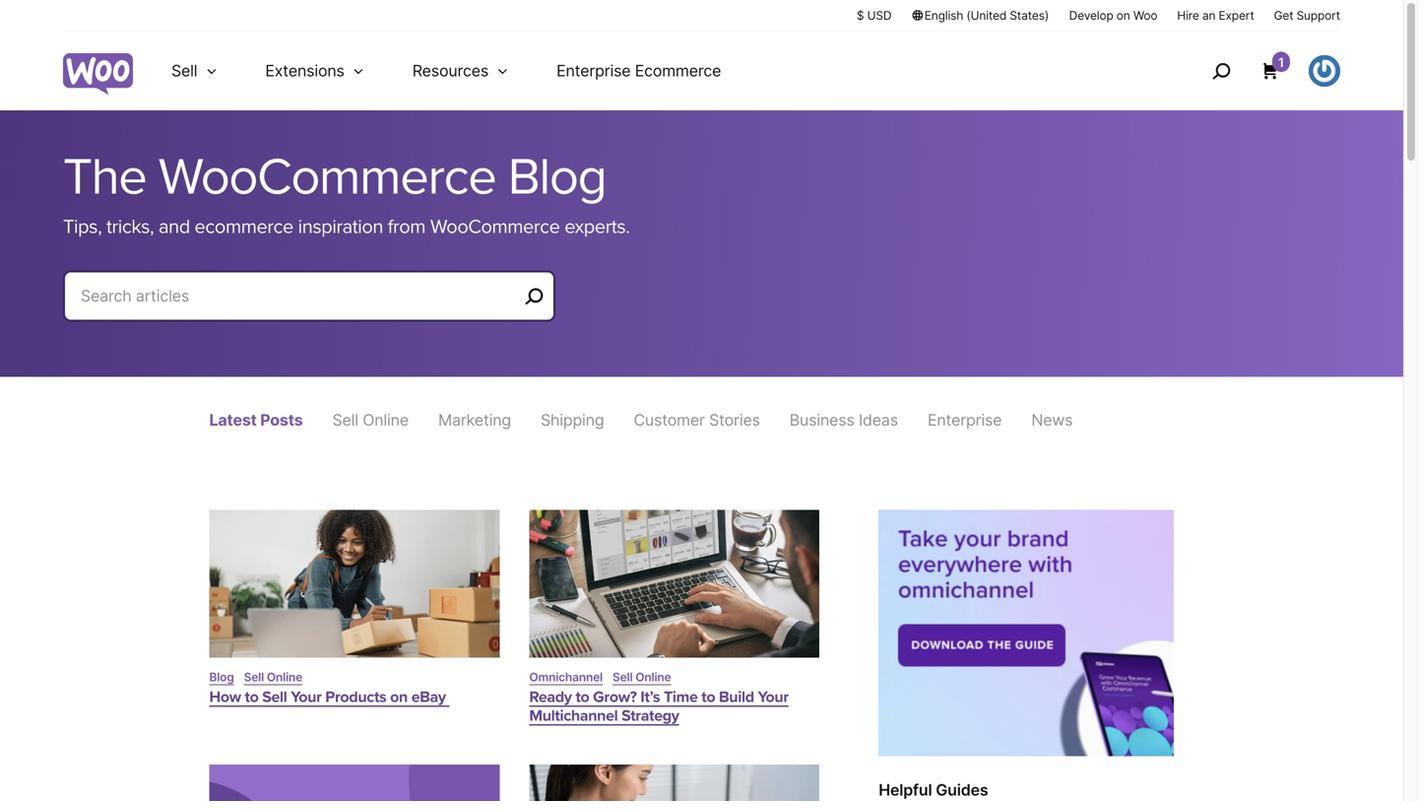Task type: vqa. For each thing, say whether or not it's contained in the screenshot.
METHODS
no



Task type: locate. For each thing, give the bounding box(es) containing it.
it's
[[641, 688, 660, 707]]

to right how
[[245, 688, 259, 707]]

search image
[[1206, 55, 1238, 87]]

to
[[245, 688, 259, 707], [576, 688, 590, 707], [702, 688, 716, 707]]

get support link
[[1275, 7, 1341, 24]]

1 vertical spatial woocommerce
[[430, 215, 560, 238]]

1 horizontal spatial on
[[1117, 8, 1131, 23]]

extensions
[[265, 61, 345, 80]]

blog inside the blog sell online how to sell your products on ebay
[[209, 670, 234, 684]]

sell button
[[148, 32, 242, 110]]

to for sell
[[245, 688, 259, 707]]

enterprise for enterprise ecommerce
[[557, 61, 631, 80]]

0 horizontal spatial blog
[[209, 670, 234, 684]]

blog sell online how to sell your products on ebay
[[209, 670, 450, 707]]

sell online link for omnichannel
[[613, 670, 671, 684]]

helpful
[[879, 780, 933, 800]]

build
[[719, 688, 755, 707]]

woman shopping for clothes online image
[[529, 765, 820, 801]]

2 horizontal spatial to
[[702, 688, 716, 707]]

shipping link
[[541, 410, 604, 430]]

blog
[[508, 146, 606, 208], [209, 670, 234, 684]]

on inside develop on woo link
[[1117, 8, 1131, 23]]

1 horizontal spatial your
[[758, 688, 789, 707]]

shipping
[[541, 410, 604, 430]]

business ideas link
[[790, 410, 899, 430]]

resources button
[[389, 32, 533, 110]]

1 vertical spatial on
[[390, 688, 408, 707]]

to down omnichannel link
[[576, 688, 590, 707]]

1 vertical spatial enterprise
[[928, 410, 1002, 430]]

blog up experts.
[[508, 146, 606, 208]]

1 horizontal spatial blog
[[508, 146, 606, 208]]

inspiration
[[298, 215, 383, 238]]

ready to grow? it's time to build your multichannel strategy image
[[529, 510, 820, 658]]

news link
[[1032, 410, 1073, 430]]

to right time
[[702, 688, 716, 707]]

1 horizontal spatial sell online link
[[333, 410, 409, 430]]

develop on woo link
[[1070, 7, 1158, 24]]

sell online link
[[333, 410, 409, 430], [244, 670, 303, 684], [613, 670, 671, 684]]

woocommerce
[[158, 146, 496, 208], [430, 215, 560, 238]]

to inside the blog sell online how to sell your products on ebay
[[245, 688, 259, 707]]

english (united states) button
[[912, 7, 1050, 24]]

how to sell your products on ebay link
[[209, 688, 450, 707]]

0 horizontal spatial sell online link
[[244, 670, 303, 684]]

enterprise right ideas
[[928, 410, 1002, 430]]

the woocommerce blog tips, tricks, and ecommerce inspiration from woocommerce experts.
[[63, 146, 630, 238]]

None search field
[[63, 270, 556, 345]]

on inside the blog sell online how to sell your products on ebay
[[390, 688, 408, 707]]

multichannel
[[529, 707, 618, 725]]

online up how to sell your products on ebay link
[[267, 670, 303, 684]]

on
[[1117, 8, 1131, 23], [390, 688, 408, 707]]

and
[[159, 215, 190, 238]]

latest posts link
[[209, 410, 303, 430]]

enterprise ecommerce
[[557, 61, 722, 80]]

business
[[790, 410, 855, 430]]

the
[[63, 146, 146, 208]]

blog up how
[[209, 670, 234, 684]]

sell online link right blog 'link'
[[244, 670, 303, 684]]

2 to from the left
[[576, 688, 590, 707]]

states)
[[1010, 8, 1049, 23]]

extensions button
[[242, 32, 389, 110]]

resources
[[413, 61, 489, 80]]

your
[[291, 688, 322, 707], [758, 688, 789, 707]]

$ usd
[[857, 8, 892, 23]]

1 vertical spatial blog
[[209, 670, 234, 684]]

english (united states)
[[925, 8, 1049, 23]]

online up it's
[[636, 670, 671, 684]]

enterprise
[[557, 61, 631, 80], [928, 410, 1002, 430]]

ecommerce
[[195, 215, 294, 238]]

0 vertical spatial blog
[[508, 146, 606, 208]]

on left woo
[[1117, 8, 1131, 23]]

1 horizontal spatial enterprise
[[928, 410, 1002, 430]]

blog inside the woocommerce blog tips, tricks, and ecommerce inspiration from woocommerce experts.
[[508, 146, 606, 208]]

sell online link right posts at bottom
[[333, 410, 409, 430]]

customer stories link
[[634, 410, 760, 430]]

strategy
[[622, 707, 680, 725]]

1 your from the left
[[291, 688, 322, 707]]

sell online link for blog
[[244, 670, 303, 684]]

latest
[[209, 410, 257, 430]]

your inside the blog sell online how to sell your products on ebay
[[291, 688, 322, 707]]

2 your from the left
[[758, 688, 789, 707]]

woocommerce up inspiration
[[158, 146, 496, 208]]

2 horizontal spatial sell online link
[[613, 670, 671, 684]]

your right build at the right bottom of page
[[758, 688, 789, 707]]

0 horizontal spatial your
[[291, 688, 322, 707]]

hire an expert
[[1178, 8, 1255, 23]]

online inside omnichannel sell online ready to grow? it's time to build your multichannel strategy
[[636, 670, 671, 684]]

online inside the blog sell online how to sell your products on ebay
[[267, 670, 303, 684]]

enterprise left ecommerce at top
[[557, 61, 631, 80]]

products
[[325, 688, 387, 707]]

1 horizontal spatial to
[[576, 688, 590, 707]]

on left the ebay
[[390, 688, 408, 707]]

0 horizontal spatial online
[[267, 670, 303, 684]]

$
[[857, 8, 865, 23]]

2 horizontal spatial online
[[636, 670, 671, 684]]

guides
[[936, 780, 989, 800]]

get
[[1275, 8, 1294, 23]]

1 to from the left
[[245, 688, 259, 707]]

0 horizontal spatial on
[[390, 688, 408, 707]]

sell online link up it's
[[613, 670, 671, 684]]

online
[[363, 410, 409, 430], [267, 670, 303, 684], [636, 670, 671, 684]]

woocommerce right from
[[430, 215, 560, 238]]

your left products
[[291, 688, 322, 707]]

0 vertical spatial on
[[1117, 8, 1131, 23]]

0 vertical spatial enterprise
[[557, 61, 631, 80]]

$ usd button
[[857, 7, 892, 24]]

how to sell your products on ebay image
[[209, 510, 500, 658]]

online left marketing
[[363, 410, 409, 430]]

marketing
[[438, 410, 511, 430]]

woo
[[1134, 8, 1158, 23]]

0 horizontal spatial enterprise
[[557, 61, 631, 80]]

sell
[[171, 61, 197, 80], [333, 410, 359, 430], [244, 670, 264, 684], [613, 670, 633, 684], [262, 688, 287, 707]]

enterprise ecommerce link
[[533, 32, 745, 110]]

ebay
[[412, 688, 446, 707]]

sell inside sell button
[[171, 61, 197, 80]]

0 horizontal spatial to
[[245, 688, 259, 707]]



Task type: describe. For each thing, give the bounding box(es) containing it.
enterprise link
[[928, 410, 1002, 430]]

online for ready to grow? it's time to build your multichannel strategy
[[636, 670, 671, 684]]

develop
[[1070, 8, 1114, 23]]

to for grow?
[[576, 688, 590, 707]]

ideas
[[859, 410, 899, 430]]

sell online link for latest posts
[[333, 410, 409, 430]]

hire
[[1178, 8, 1200, 23]]

from
[[388, 215, 426, 238]]

usd
[[868, 8, 892, 23]]

ready
[[529, 688, 572, 707]]

1 link
[[1261, 52, 1291, 81]]

tips,
[[63, 215, 102, 238]]

ecommerce
[[635, 61, 722, 80]]

experts.
[[565, 215, 630, 238]]

open account menu image
[[1309, 55, 1341, 87]]

an
[[1203, 8, 1216, 23]]

helpful guides
[[879, 780, 989, 800]]

posts
[[260, 410, 303, 430]]

the woocommerce blog link
[[63, 146, 606, 208]]

service navigation menu element
[[1171, 39, 1341, 103]]

develop on woo
[[1070, 8, 1158, 23]]

news
[[1032, 410, 1073, 430]]

grow?
[[593, 688, 637, 707]]

tricks,
[[106, 215, 154, 238]]

0 vertical spatial woocommerce
[[158, 146, 496, 208]]

customer
[[634, 410, 705, 430]]

stories
[[710, 410, 760, 430]]

sell inside omnichannel sell online ready to grow? it's time to build your multichannel strategy
[[613, 670, 633, 684]]

customer stories
[[634, 410, 760, 430]]

1 horizontal spatial online
[[363, 410, 409, 430]]

online for how to sell your products on ebay
[[267, 670, 303, 684]]

your inside omnichannel sell online ready to grow? it's time to build your multichannel strategy
[[758, 688, 789, 707]]

ready to grow? it's time to build your multichannel strategy link
[[529, 688, 789, 725]]

blog link
[[209, 670, 234, 684]]

(united
[[967, 8, 1007, 23]]

omnichannel link
[[529, 670, 603, 684]]

3 to from the left
[[702, 688, 716, 707]]

enterprise for enterprise link
[[928, 410, 1002, 430]]

sell online
[[333, 410, 409, 430]]

hire an expert link
[[1178, 7, 1255, 24]]

omnichannel sell online ready to grow? it's time to build your multichannel strategy
[[529, 670, 789, 725]]

omnichannel
[[529, 670, 603, 684]]

english
[[925, 8, 964, 23]]

get support
[[1275, 8, 1341, 23]]

1
[[1279, 55, 1285, 70]]

marketing link
[[438, 410, 511, 430]]

time
[[664, 688, 698, 707]]

expert
[[1219, 8, 1255, 23]]

business ideas
[[790, 410, 899, 430]]

Search articles search field
[[81, 282, 518, 310]]

how
[[209, 688, 241, 707]]

support
[[1297, 8, 1341, 23]]

latest posts
[[209, 410, 303, 430]]



